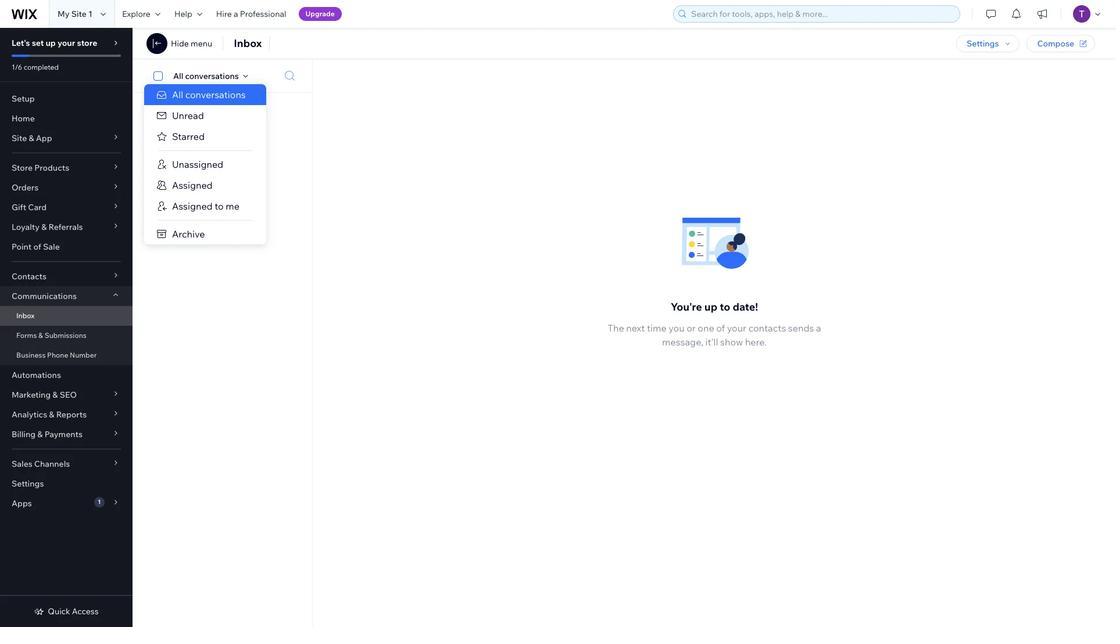 Task type: vqa. For each thing, say whether or not it's contained in the screenshot.
All inside OPTION
yes



Task type: locate. For each thing, give the bounding box(es) containing it.
1 vertical spatial of
[[716, 323, 725, 334]]

orders button
[[0, 178, 133, 198]]

a inside hire a professional link
[[234, 9, 238, 19]]

you're up to date!
[[671, 300, 758, 314]]

inbox down hire a professional link
[[234, 37, 262, 50]]

1/6
[[12, 63, 22, 72]]

None checkbox
[[147, 69, 173, 83]]

here.
[[745, 336, 767, 348]]

0 vertical spatial settings
[[967, 38, 999, 49]]

& for forms
[[38, 331, 43, 340]]

0 horizontal spatial inbox
[[16, 312, 35, 320]]

you
[[669, 323, 685, 334]]

contacts
[[12, 271, 46, 282]]

& for billing
[[37, 430, 43, 440]]

1 vertical spatial up
[[705, 300, 718, 314]]

1 horizontal spatial of
[[716, 323, 725, 334]]

to left "date!"
[[720, 300, 730, 314]]

store products
[[12, 163, 69, 173]]

1 vertical spatial 1
[[98, 499, 101, 506]]

settings inside 'link'
[[12, 479, 44, 490]]

products
[[34, 163, 69, 173]]

all conversations
[[173, 71, 239, 81], [172, 89, 246, 101]]

apps
[[12, 499, 32, 509]]

1 vertical spatial settings
[[12, 479, 44, 490]]

a inside the next time you or one of your contacts sends a message, it'll show here.
[[816, 323, 821, 334]]

all conversations option
[[144, 84, 266, 105]]

& left app on the top
[[29, 133, 34, 144]]

0 horizontal spatial up
[[46, 38, 56, 48]]

settings link
[[0, 474, 133, 494]]

1 vertical spatial your
[[727, 323, 747, 334]]

a right hire
[[234, 9, 238, 19]]

contacts
[[749, 323, 786, 334]]

inbox up forms
[[16, 312, 35, 320]]

0 vertical spatial all
[[173, 71, 183, 81]]

store
[[77, 38, 97, 48]]

unread
[[172, 110, 204, 122]]

& right billing
[[37, 430, 43, 440]]

inbox inside sidebar element
[[16, 312, 35, 320]]

site inside popup button
[[12, 133, 27, 144]]

& left seo
[[53, 390, 58, 401]]

up right the set
[[46, 38, 56, 48]]

& for loyalty
[[41, 222, 47, 233]]

& for marketing
[[53, 390, 58, 401]]

0 horizontal spatial settings
[[12, 479, 44, 490]]

1 horizontal spatial site
[[71, 9, 87, 19]]

site right my
[[71, 9, 87, 19]]

of right one on the bottom right
[[716, 323, 725, 334]]

0 horizontal spatial of
[[33, 242, 41, 252]]

up up one on the bottom right
[[705, 300, 718, 314]]

1 assigned from the top
[[172, 180, 213, 191]]

my site 1
[[58, 9, 92, 19]]

1
[[88, 9, 92, 19], [98, 499, 101, 506]]

site down home
[[12, 133, 27, 144]]

0 vertical spatial to
[[215, 201, 224, 212]]

to left me
[[215, 201, 224, 212]]

a right sends
[[816, 323, 821, 334]]

conversations right no
[[202, 128, 256, 139]]

communications
[[12, 291, 77, 302]]

1 vertical spatial conversations
[[185, 89, 246, 101]]

contacts button
[[0, 267, 133, 287]]

0 horizontal spatial 1
[[88, 9, 92, 19]]

settings button
[[956, 35, 1020, 52]]

1 vertical spatial a
[[816, 323, 821, 334]]

1 horizontal spatial inbox
[[234, 37, 262, 50]]

gift
[[12, 202, 26, 213]]

gift card
[[12, 202, 47, 213]]

1 horizontal spatial your
[[727, 323, 747, 334]]

0 horizontal spatial a
[[234, 9, 238, 19]]

message,
[[662, 336, 703, 348]]

show
[[720, 336, 743, 348]]

automations link
[[0, 366, 133, 385]]

point
[[12, 242, 32, 252]]

my
[[58, 9, 69, 19]]

0 vertical spatial up
[[46, 38, 56, 48]]

& for site
[[29, 133, 34, 144]]

site & app
[[12, 133, 52, 144]]

all conversations inside option
[[172, 89, 246, 101]]

setup link
[[0, 89, 133, 109]]

access
[[72, 607, 99, 617]]

site
[[71, 9, 87, 19], [12, 133, 27, 144]]

your inside sidebar element
[[58, 38, 75, 48]]

0 horizontal spatial your
[[58, 38, 75, 48]]

list box containing all conversations
[[144, 84, 266, 245]]

all up unread
[[172, 89, 183, 101]]

conversations
[[185, 71, 239, 81], [185, 89, 246, 101], [202, 128, 256, 139]]

app
[[36, 133, 52, 144]]

hire a professional
[[216, 9, 286, 19]]

assigned down unassigned
[[172, 180, 213, 191]]

one
[[698, 323, 714, 334]]

of left sale
[[33, 242, 41, 252]]

your left store
[[58, 38, 75, 48]]

1 vertical spatial site
[[12, 133, 27, 144]]

payments
[[45, 430, 83, 440]]

all conversations up unread
[[172, 89, 246, 101]]

0 vertical spatial a
[[234, 9, 238, 19]]

conversations up all conversations option
[[185, 71, 239, 81]]

of
[[33, 242, 41, 252], [716, 323, 725, 334]]

0 horizontal spatial to
[[215, 201, 224, 212]]

& inside popup button
[[37, 430, 43, 440]]

all down hide on the left of the page
[[173, 71, 183, 81]]

1 horizontal spatial 1
[[98, 499, 101, 506]]

channels
[[34, 459, 70, 470]]

0 vertical spatial of
[[33, 242, 41, 252]]

& right the "loyalty"
[[41, 222, 47, 233]]

hide menu button down the help
[[147, 33, 212, 54]]

assigned for assigned to me
[[172, 201, 213, 212]]

hide menu button
[[147, 33, 212, 54], [171, 38, 212, 49]]

inbox
[[234, 37, 262, 50], [16, 312, 35, 320]]

1 horizontal spatial settings
[[967, 38, 999, 49]]

sales channels button
[[0, 455, 133, 474]]

your up show
[[727, 323, 747, 334]]

all conversations up all conversations option
[[173, 71, 239, 81]]

let's set up your store
[[12, 38, 97, 48]]

it'll
[[705, 336, 718, 348]]

settings for settings 'link'
[[12, 479, 44, 490]]

1 down settings 'link'
[[98, 499, 101, 506]]

1 vertical spatial all
[[172, 89, 183, 101]]

0 vertical spatial all conversations
[[173, 71, 239, 81]]

1 vertical spatial assigned
[[172, 201, 213, 212]]

1 vertical spatial all conversations
[[172, 89, 246, 101]]

point of sale
[[12, 242, 60, 252]]

& inside dropdown button
[[53, 390, 58, 401]]

0 vertical spatial 1
[[88, 9, 92, 19]]

settings inside button
[[967, 38, 999, 49]]

reports
[[56, 410, 87, 420]]

forms & submissions
[[16, 331, 87, 340]]

all
[[173, 71, 183, 81], [172, 89, 183, 101]]

1 inside sidebar element
[[98, 499, 101, 506]]

assigned to me
[[172, 201, 239, 212]]

1 horizontal spatial a
[[816, 323, 821, 334]]

to
[[215, 201, 224, 212], [720, 300, 730, 314]]

list box
[[144, 84, 266, 245]]

0 horizontal spatial site
[[12, 133, 27, 144]]

forms
[[16, 331, 37, 340]]

number
[[70, 351, 97, 360]]

1 vertical spatial inbox
[[16, 312, 35, 320]]

time
[[647, 323, 667, 334]]

1 right my
[[88, 9, 92, 19]]

&
[[29, 133, 34, 144], [41, 222, 47, 233], [38, 331, 43, 340], [53, 390, 58, 401], [49, 410, 54, 420], [37, 430, 43, 440]]

sidebar element
[[0, 28, 133, 628]]

home link
[[0, 109, 133, 128]]

2 assigned from the top
[[172, 201, 213, 212]]

& left reports
[[49, 410, 54, 420]]

analytics & reports button
[[0, 405, 133, 425]]

& right forms
[[38, 331, 43, 340]]

marketing
[[12, 390, 51, 401]]

analytics
[[12, 410, 47, 420]]

1 horizontal spatial to
[[720, 300, 730, 314]]

a
[[234, 9, 238, 19], [816, 323, 821, 334]]

0 vertical spatial assigned
[[172, 180, 213, 191]]

quick access button
[[34, 607, 99, 617]]

help
[[174, 9, 192, 19]]

your
[[58, 38, 75, 48], [727, 323, 747, 334]]

conversations up unread
[[185, 89, 246, 101]]

0 vertical spatial your
[[58, 38, 75, 48]]

settings
[[967, 38, 999, 49], [12, 479, 44, 490]]

home
[[12, 113, 35, 124]]

setup
[[12, 94, 35, 104]]

assigned up archive
[[172, 201, 213, 212]]



Task type: describe. For each thing, give the bounding box(es) containing it.
site & app button
[[0, 128, 133, 148]]

or
[[687, 323, 696, 334]]

automations
[[12, 370, 61, 381]]

2 vertical spatial conversations
[[202, 128, 256, 139]]

forms & submissions link
[[0, 326, 133, 346]]

1/6 completed
[[12, 63, 59, 72]]

1 horizontal spatial up
[[705, 300, 718, 314]]

seo
[[60, 390, 77, 401]]

conversations inside option
[[185, 89, 246, 101]]

explore
[[122, 9, 151, 19]]

submissions
[[45, 331, 87, 340]]

quick access
[[48, 607, 99, 617]]

marketing & seo button
[[0, 385, 133, 405]]

assigned for assigned
[[172, 180, 213, 191]]

sales channels
[[12, 459, 70, 470]]

phone
[[47, 351, 68, 360]]

business phone number link
[[0, 346, 133, 366]]

unassigned
[[172, 159, 223, 170]]

hide menu
[[171, 38, 212, 49]]

referrals
[[49, 222, 83, 233]]

1 vertical spatial to
[[720, 300, 730, 314]]

settings for 'settings' button
[[967, 38, 999, 49]]

communications button
[[0, 287, 133, 306]]

0 vertical spatial inbox
[[234, 37, 262, 50]]

analytics & reports
[[12, 410, 87, 420]]

loyalty
[[12, 222, 40, 233]]

inbox link
[[0, 306, 133, 326]]

of inside the next time you or one of your contacts sends a message, it'll show here.
[[716, 323, 725, 334]]

starred
[[172, 131, 205, 142]]

gift card button
[[0, 198, 133, 217]]

date!
[[733, 300, 758, 314]]

Search for tools, apps, help & more... field
[[688, 6, 956, 22]]

no
[[188, 128, 200, 139]]

quick
[[48, 607, 70, 617]]

completed
[[24, 63, 59, 72]]

point of sale link
[[0, 237, 133, 257]]

billing & payments
[[12, 430, 83, 440]]

archive
[[172, 228, 205, 240]]

to inside list box
[[215, 201, 224, 212]]

hide menu button down help button
[[171, 38, 212, 49]]

billing
[[12, 430, 36, 440]]

sends
[[788, 323, 814, 334]]

you're
[[671, 300, 702, 314]]

help button
[[167, 0, 209, 28]]

hire
[[216, 9, 232, 19]]

sales
[[12, 459, 32, 470]]

hire a professional link
[[209, 0, 293, 28]]

up inside sidebar element
[[46, 38, 56, 48]]

of inside sidebar element
[[33, 242, 41, 252]]

hide
[[171, 38, 189, 49]]

store
[[12, 163, 33, 173]]

let's
[[12, 38, 30, 48]]

business phone number
[[16, 351, 97, 360]]

the
[[608, 323, 624, 334]]

card
[[28, 202, 47, 213]]

store products button
[[0, 158, 133, 178]]

menu
[[191, 38, 212, 49]]

me
[[226, 201, 239, 212]]

the next time you or one of your contacts sends a message, it'll show here.
[[608, 323, 821, 348]]

upgrade button
[[299, 7, 342, 21]]

orders
[[12, 183, 38, 193]]

& for analytics
[[49, 410, 54, 420]]

loyalty & referrals button
[[0, 217, 133, 237]]

business
[[16, 351, 46, 360]]

marketing & seo
[[12, 390, 77, 401]]

0 vertical spatial conversations
[[185, 71, 239, 81]]

all inside option
[[172, 89, 183, 101]]

compose
[[1037, 38, 1074, 49]]

your inside the next time you or one of your contacts sends a message, it'll show here.
[[727, 323, 747, 334]]

0 vertical spatial site
[[71, 9, 87, 19]]

loyalty & referrals
[[12, 222, 83, 233]]

professional
[[240, 9, 286, 19]]

sale
[[43, 242, 60, 252]]

billing & payments button
[[0, 425, 133, 445]]

no conversations
[[188, 128, 256, 139]]

set
[[32, 38, 44, 48]]

compose button
[[1027, 35, 1095, 52]]



